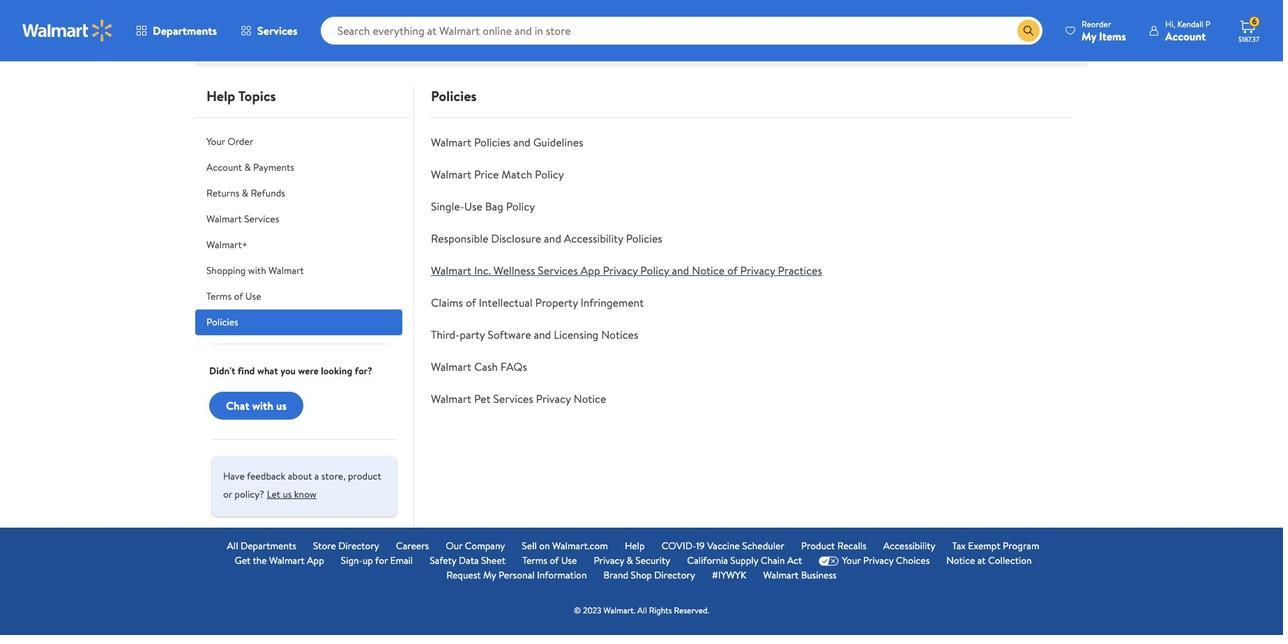 Task type: locate. For each thing, give the bounding box(es) containing it.
of left practices at the top right of page
[[728, 263, 738, 278]]

services
[[258, 23, 298, 38], [244, 212, 279, 226], [538, 263, 578, 278], [494, 391, 534, 407]]

0 vertical spatial my
[[1082, 28, 1097, 44]]

items
[[1100, 28, 1127, 44]]

0 vertical spatial &
[[244, 160, 251, 174]]

use down sell on walmart.com
[[561, 554, 577, 568]]

#iywyk
[[712, 569, 747, 583]]

1 horizontal spatial directory
[[655, 569, 696, 583]]

policy
[[535, 167, 564, 182], [506, 199, 535, 214], [641, 263, 670, 278]]

0 vertical spatial your
[[207, 135, 225, 149]]

1 vertical spatial accessibility
[[884, 539, 936, 553]]

account inside hi, kendall p account
[[1166, 28, 1207, 44]]

walmart cash faqs
[[431, 359, 527, 375]]

notices
[[602, 327, 639, 343]]

terms of use down 'shopping'
[[207, 290, 261, 304]]

email
[[390, 554, 413, 568]]

single-use bag policy link
[[431, 199, 535, 214]]

1 horizontal spatial notice
[[692, 263, 725, 278]]

search
[[347, 3, 376, 17]]

help topics
[[207, 87, 276, 105]]

intellectual
[[479, 295, 533, 311]]

walmart right the
[[269, 554, 305, 568]]

you
[[281, 364, 296, 378]]

terms of use down on
[[523, 554, 577, 568]]

walmart left pet
[[431, 391, 472, 407]]

accessibility up choices
[[884, 539, 936, 553]]

walmart for walmart services
[[207, 212, 242, 226]]

help
[[207, 87, 235, 105], [625, 539, 645, 553]]

for
[[375, 554, 388, 568]]

policies
[[431, 87, 477, 105], [474, 135, 511, 150], [626, 231, 663, 246], [207, 315, 238, 329]]

1 vertical spatial my
[[484, 569, 496, 583]]

with right 'shopping'
[[248, 264, 266, 278]]

walmart left inc.
[[431, 263, 472, 278]]

0 horizontal spatial directory
[[339, 539, 379, 553]]

third-
[[431, 327, 460, 343]]

0 horizontal spatial account
[[207, 160, 242, 174]]

0 vertical spatial departments
[[153, 23, 217, 38]]

company
[[465, 539, 505, 553]]

& right returns
[[242, 186, 248, 200]]

accessibility link
[[884, 539, 936, 554]]

app down store at the bottom
[[307, 554, 324, 568]]

my left items
[[1082, 28, 1097, 44]]

use left bag
[[465, 199, 483, 214]]

walmart up single-
[[431, 167, 472, 182]]

0 vertical spatial app
[[581, 263, 601, 278]]

your for your privacy choices
[[842, 554, 861, 568]]

walmart for walmart business
[[764, 569, 799, 583]]

notice
[[692, 263, 725, 278], [574, 391, 607, 407], [947, 554, 976, 568]]

privacy & security link
[[594, 554, 671, 569]]

0 vertical spatial help
[[207, 87, 235, 105]]

privacy up brand
[[594, 554, 625, 568]]

walmart for walmart pet services privacy notice
[[431, 391, 472, 407]]

walmart policies and guidelines
[[431, 135, 584, 150]]

0 horizontal spatial my
[[484, 569, 496, 583]]

terms of use link down on
[[523, 554, 577, 569]]

terms of use link down 'shopping with walmart'
[[195, 284, 403, 310]]

us down 'you'
[[276, 398, 287, 414]]

1 horizontal spatial use
[[465, 199, 483, 214]]

1 vertical spatial app
[[307, 554, 324, 568]]

help for help link
[[625, 539, 645, 553]]

shop
[[631, 569, 652, 583]]

sign-
[[341, 554, 363, 568]]

with right 'chat'
[[252, 398, 274, 414]]

let us know link
[[267, 484, 317, 506]]

policy right bag
[[506, 199, 535, 214]]

act
[[788, 554, 803, 568]]

with inside button
[[252, 398, 274, 414]]

walmart price match policy link
[[431, 167, 564, 182]]

for?
[[355, 364, 373, 378]]

0 vertical spatial account
[[1166, 28, 1207, 44]]

1 horizontal spatial all
[[638, 605, 647, 617]]

terms of use link
[[195, 284, 403, 310], [523, 554, 577, 569]]

sell on walmart.com link
[[522, 539, 608, 554]]

chain
[[761, 554, 785, 568]]

What do you need help with? search field
[[344, 17, 940, 50]]

1 horizontal spatial help
[[625, 539, 645, 553]]

choices
[[897, 554, 930, 568]]

0 vertical spatial terms of use
[[207, 290, 261, 304]]

hi, kendall p account
[[1166, 18, 1211, 44]]

1 vertical spatial help
[[625, 539, 645, 553]]

1 horizontal spatial your
[[842, 554, 861, 568]]

accessibility
[[564, 231, 624, 246], [884, 539, 936, 553]]

& up shop
[[627, 554, 633, 568]]

app up infringement
[[581, 263, 601, 278]]

1 vertical spatial departments
[[241, 539, 296, 553]]

our
[[446, 539, 463, 553]]

help link
[[625, 539, 645, 554]]

0 vertical spatial terms of use link
[[195, 284, 403, 310]]

all
[[227, 539, 238, 553], [638, 605, 647, 617]]

0 horizontal spatial help
[[207, 87, 235, 105]]

0 horizontal spatial use
[[245, 290, 261, 304]]

us right let
[[283, 488, 292, 502]]

walmart price match policy
[[431, 167, 564, 182]]

infringement
[[581, 295, 644, 311]]

app inside tax exempt program get the walmart app
[[307, 554, 324, 568]]

california
[[688, 554, 728, 568]]

services up the topics
[[258, 23, 298, 38]]

a
[[315, 470, 319, 484]]

departments
[[153, 23, 217, 38], [241, 539, 296, 553]]

careers
[[396, 539, 429, 553]]

0 vertical spatial with
[[248, 264, 266, 278]]

help up privacy & security
[[625, 539, 645, 553]]

account up returns
[[207, 160, 242, 174]]

2 vertical spatial use
[[561, 554, 577, 568]]

use down 'shopping with walmart'
[[245, 290, 261, 304]]

on
[[540, 539, 550, 553]]

help left the topics
[[207, 87, 235, 105]]

my down sheet
[[484, 569, 496, 583]]

1 horizontal spatial my
[[1082, 28, 1097, 44]]

policy right match at the left top
[[535, 167, 564, 182]]

security
[[636, 554, 671, 568]]

hi,
[[1166, 18, 1176, 30]]

0 horizontal spatial accessibility
[[564, 231, 624, 246]]

1 vertical spatial account
[[207, 160, 242, 174]]

were
[[298, 364, 319, 378]]

directory down security
[[655, 569, 696, 583]]

walmart up walmart price match policy link
[[431, 135, 472, 150]]

reorder
[[1082, 18, 1112, 30]]

of right claims
[[466, 295, 476, 311]]

guidelines
[[534, 135, 584, 150]]

1 vertical spatial notice
[[574, 391, 607, 407]]

1 vertical spatial us
[[283, 488, 292, 502]]

sell on walmart.com
[[522, 539, 608, 553]]

request my personal information link
[[447, 569, 587, 583]]

reorder my items
[[1082, 18, 1127, 44]]

search icon image
[[1024, 25, 1035, 36]]

all departments link
[[227, 539, 296, 554]]

departments inside popup button
[[153, 23, 217, 38]]

1 vertical spatial your
[[842, 554, 861, 568]]

terms of use
[[207, 290, 261, 304], [523, 554, 577, 568]]

terms down 'shopping'
[[207, 290, 232, 304]]

0 horizontal spatial your
[[207, 135, 225, 149]]

price
[[474, 167, 499, 182]]

terms down the sell
[[523, 554, 548, 568]]

tax exempt program get the walmart app
[[235, 539, 1040, 568]]

0 horizontal spatial notice
[[574, 391, 607, 407]]

& up returns & refunds
[[244, 160, 251, 174]]

1 vertical spatial terms of use link
[[523, 554, 577, 569]]

walmart pet services privacy notice link
[[431, 391, 607, 407]]

1 horizontal spatial accessibility
[[884, 539, 936, 553]]

2 horizontal spatial notice
[[947, 554, 976, 568]]

software
[[488, 327, 531, 343]]

of up information
[[550, 554, 559, 568]]

terms
[[207, 290, 232, 304], [523, 554, 548, 568]]

2 vertical spatial &
[[627, 554, 633, 568]]

1 vertical spatial terms of use
[[523, 554, 577, 568]]

exempt
[[969, 539, 1001, 553]]

& for privacy
[[627, 554, 633, 568]]

0 horizontal spatial terms
[[207, 290, 232, 304]]

walmart+
[[207, 238, 248, 252]]

privacy & security
[[594, 554, 671, 568]]

2 horizontal spatial use
[[561, 554, 577, 568]]

services right pet
[[494, 391, 534, 407]]

practices
[[778, 263, 823, 278]]

our company link
[[446, 539, 505, 554]]

chat
[[226, 398, 250, 414]]

1 vertical spatial directory
[[655, 569, 696, 583]]

1 vertical spatial policy
[[506, 199, 535, 214]]

policy up infringement
[[641, 263, 670, 278]]

0 vertical spatial accessibility
[[564, 231, 624, 246]]

1 vertical spatial all
[[638, 605, 647, 617]]

up
[[363, 554, 373, 568]]

1 horizontal spatial terms
[[523, 554, 548, 568]]

0 vertical spatial directory
[[339, 539, 379, 553]]

policy for walmart price match policy
[[535, 167, 564, 182]]

services down refunds
[[244, 212, 279, 226]]

0 horizontal spatial all
[[227, 539, 238, 553]]

0 vertical spatial policy
[[535, 167, 564, 182]]

of
[[728, 263, 738, 278], [234, 290, 243, 304], [466, 295, 476, 311], [550, 554, 559, 568]]

directory inside brand shop directory link
[[655, 569, 696, 583]]

2023
[[583, 605, 602, 617]]

all up get
[[227, 539, 238, 553]]

accessibility up walmart inc. wellness services app privacy policy and notice of privacy practices link
[[564, 231, 624, 246]]

1 horizontal spatial app
[[581, 263, 601, 278]]

0 vertical spatial all
[[227, 539, 238, 553]]

store directory link
[[313, 539, 379, 554]]

0 horizontal spatial departments
[[153, 23, 217, 38]]

inc.
[[474, 263, 491, 278]]

Search help topics search field
[[344, 3, 940, 50]]

1 horizontal spatial terms of use link
[[523, 554, 577, 569]]

0 vertical spatial notice
[[692, 263, 725, 278]]

directory up sign-
[[339, 539, 379, 553]]

your left the order
[[207, 135, 225, 149]]

scheduler
[[743, 539, 785, 553]]

your order link
[[195, 129, 403, 155]]

account left $187.37
[[1166, 28, 1207, 44]]

walmart down returns
[[207, 212, 242, 226]]

1 vertical spatial with
[[252, 398, 274, 414]]

2 vertical spatial notice
[[947, 554, 976, 568]]

walmart.
[[604, 605, 636, 617]]

brand shop directory link
[[604, 569, 696, 583]]

directory inside store directory link
[[339, 539, 379, 553]]

all left 'rights'
[[638, 605, 647, 617]]

1 vertical spatial &
[[242, 186, 248, 200]]

brand shop directory
[[604, 569, 696, 583]]

0 vertical spatial us
[[276, 398, 287, 414]]

my inside notice at collection request my personal information
[[484, 569, 496, 583]]

walmart.com
[[553, 539, 608, 553]]

your down recalls
[[842, 554, 861, 568]]

information
[[537, 569, 587, 583]]

1 horizontal spatial account
[[1166, 28, 1207, 44]]

walmart down chain
[[764, 569, 799, 583]]

19
[[697, 539, 705, 553]]

0 horizontal spatial app
[[307, 554, 324, 568]]

walmart down 'third-' at the bottom
[[431, 359, 472, 375]]



Task type: vqa. For each thing, say whether or not it's contained in the screenshot.
Go to your cart to the middle
no



Task type: describe. For each thing, give the bounding box(es) containing it.
responsible
[[431, 231, 489, 246]]

program
[[1003, 539, 1040, 553]]

with for us
[[252, 398, 274, 414]]

p
[[1206, 18, 1211, 30]]

0 vertical spatial use
[[465, 199, 483, 214]]

notice at collection link
[[947, 554, 1032, 569]]

departments button
[[124, 14, 229, 47]]

walmart for walmart inc. wellness services app privacy policy and notice of privacy practices
[[431, 263, 472, 278]]

request
[[447, 569, 481, 583]]

shopping with walmart link
[[195, 258, 403, 284]]

product
[[802, 539, 835, 553]]

let us know button
[[267, 484, 317, 506]]

all departments
[[227, 539, 296, 553]]

sell
[[522, 539, 537, 553]]

let us know
[[267, 488, 317, 502]]

store,
[[322, 470, 346, 484]]

california supply chain act link
[[688, 554, 803, 569]]

faqs
[[501, 359, 527, 375]]

policy for single-use bag policy
[[506, 199, 535, 214]]

services up property at the top of the page
[[538, 263, 578, 278]]

6
[[1253, 15, 1258, 27]]

& for account
[[244, 160, 251, 174]]

cash
[[474, 359, 498, 375]]

shopping with walmart
[[207, 264, 304, 278]]

our company
[[446, 539, 505, 553]]

with for walmart
[[248, 264, 266, 278]]

walmart for walmart price match policy
[[431, 167, 472, 182]]

property
[[536, 295, 578, 311]]

kendall
[[1178, 18, 1204, 30]]

1 vertical spatial terms
[[523, 554, 548, 568]]

your privacy choices
[[842, 554, 930, 568]]

privacy left practices at the top right of page
[[741, 263, 776, 278]]

account & payments link
[[195, 155, 403, 181]]

my inside reorder my items
[[1082, 28, 1097, 44]]

walmart business link
[[764, 569, 837, 583]]

6 $187.37
[[1239, 15, 1260, 44]]

Walmart Site-Wide search field
[[321, 17, 1043, 45]]

sign-up for email
[[341, 554, 413, 568]]

notice inside notice at collection request my personal information
[[947, 554, 976, 568]]

your for your order
[[207, 135, 225, 149]]

privacy down third-party software and licensing notices link
[[536, 391, 571, 407]]

covid-
[[662, 539, 697, 553]]

bag
[[485, 199, 504, 214]]

help for help topics
[[207, 87, 235, 105]]

Search search field
[[321, 17, 1043, 45]]

0 horizontal spatial terms of use
[[207, 290, 261, 304]]

match
[[502, 167, 533, 182]]

help
[[378, 3, 397, 17]]

have
[[223, 470, 245, 484]]

collection
[[989, 554, 1032, 568]]

personal
[[499, 569, 535, 583]]

topics
[[399, 3, 425, 17]]

or
[[223, 488, 232, 502]]

$187.37
[[1239, 34, 1260, 44]]

returns & refunds link
[[195, 181, 403, 207]]

walmart pet services privacy notice
[[431, 391, 607, 407]]

us inside button
[[283, 488, 292, 502]]

payments
[[253, 160, 294, 174]]

walmart services link
[[195, 207, 403, 232]]

walmart policies and guidelines link
[[431, 135, 584, 150]]

store
[[313, 539, 336, 553]]

privacy choices icon image
[[819, 556, 840, 566]]

single-use bag policy
[[431, 199, 535, 214]]

product recalls
[[802, 539, 867, 553]]

at
[[978, 554, 986, 568]]

party
[[460, 327, 485, 343]]

1 horizontal spatial terms of use
[[523, 554, 577, 568]]

walmart inside tax exempt program get the walmart app
[[269, 554, 305, 568]]

0 horizontal spatial terms of use link
[[195, 284, 403, 310]]

sign-up for email link
[[341, 554, 413, 569]]

topics
[[238, 87, 276, 105]]

data
[[459, 554, 479, 568]]

looking
[[321, 364, 353, 378]]

us inside button
[[276, 398, 287, 414]]

refunds
[[251, 186, 285, 200]]

business
[[802, 569, 837, 583]]

policies inside policies link
[[207, 315, 238, 329]]

safety data sheet link
[[430, 554, 506, 569]]

pet
[[474, 391, 491, 407]]

claims of intellectual property infringement link
[[431, 295, 644, 311]]

sheet
[[481, 554, 506, 568]]

store directory
[[313, 539, 379, 553]]

what
[[257, 364, 278, 378]]

walmart for walmart cash faqs
[[431, 359, 472, 375]]

privacy up infringement
[[603, 263, 638, 278]]

order
[[228, 135, 253, 149]]

get the walmart app link
[[235, 554, 324, 569]]

© 2023 walmart. all rights reserved.
[[574, 605, 710, 617]]

2 vertical spatial policy
[[641, 263, 670, 278]]

your privacy choices link
[[819, 554, 930, 569]]

covid-19 vaccine scheduler
[[662, 539, 785, 553]]

covid-19 vaccine scheduler link
[[662, 539, 785, 554]]

product
[[348, 470, 382, 484]]

chat with us button
[[209, 392, 304, 420]]

& for returns
[[242, 186, 248, 200]]

1 vertical spatial use
[[245, 290, 261, 304]]

0 vertical spatial terms
[[207, 290, 232, 304]]

walmart image
[[22, 20, 113, 42]]

vaccine
[[707, 539, 740, 553]]

your order
[[207, 135, 253, 149]]

walmart inc. wellness services app privacy policy and notice of privacy practices
[[431, 263, 823, 278]]

1 horizontal spatial departments
[[241, 539, 296, 553]]

have feedback about a store, product or policy?
[[223, 470, 382, 502]]

walmart inc. wellness services app privacy policy and notice of privacy practices link
[[431, 263, 823, 278]]

search help topics
[[347, 3, 425, 17]]

disclosure
[[491, 231, 542, 246]]

of down 'shopping'
[[234, 290, 243, 304]]

reserved.
[[674, 605, 710, 617]]

walmart for walmart policies and guidelines
[[431, 135, 472, 150]]

services inside popup button
[[258, 23, 298, 38]]

walmart services
[[207, 212, 279, 226]]

walmart down walmart+ link
[[269, 264, 304, 278]]

privacy down recalls
[[864, 554, 894, 568]]

safety data sheet
[[430, 554, 506, 568]]

claims
[[431, 295, 463, 311]]



